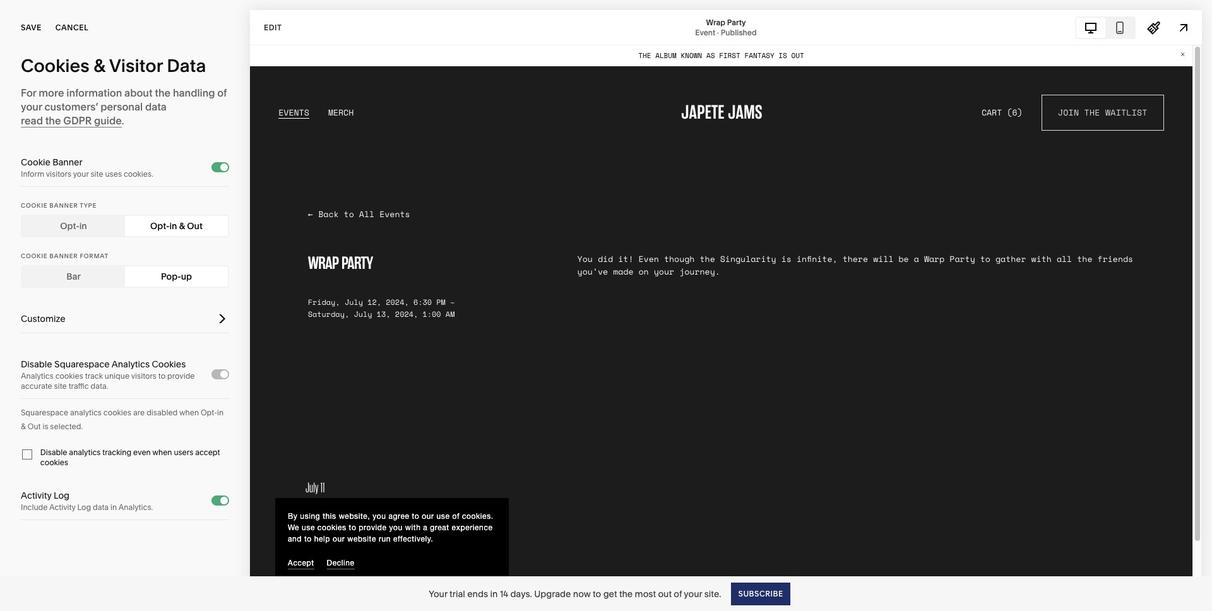 Task type: vqa. For each thing, say whether or not it's contained in the screenshot.
the left Analytics
yes



Task type: describe. For each thing, give the bounding box(es) containing it.
information
[[67, 87, 122, 99]]

up
[[181, 271, 192, 282]]

in inside squarespace analytics cookies are disabled when opt-in & out is selected.
[[217, 408, 224, 417]]

activity log include activity log data in analytics.
[[21, 490, 153, 512]]

customize button
[[21, 305, 229, 333]]

unique
[[105, 371, 130, 381]]

disable for squarespace
[[21, 359, 52, 370]]

analytics for disable
[[69, 448, 101, 457]]

users
[[174, 448, 193, 457]]

more
[[39, 87, 64, 99]]

cookie banner inform visitors your site uses cookies.
[[21, 157, 153, 179]]

in inside button
[[79, 220, 87, 232]]

data inside activity log include activity log data in analytics.
[[93, 503, 109, 512]]

bar button
[[22, 267, 125, 287]]

type
[[80, 202, 97, 209]]

cookies inside the disable analytics tracking even when users accept cookies
[[40, 458, 68, 467]]

0 vertical spatial the
[[155, 87, 171, 99]]

guide
[[94, 114, 122, 127]]

data inside for more information about the handling of your customers' personal data read the gdpr guide .
[[145, 100, 167, 113]]

site inside disable squarespace analytics cookies analytics cookies track unique visitors to provide accurate site traffic data.
[[54, 381, 67, 391]]

ends
[[467, 588, 488, 600]]

for
[[21, 87, 36, 99]]

0 vertical spatial &
[[94, 55, 105, 76]]

disable for analytics
[[40, 448, 67, 457]]

1 vertical spatial of
[[674, 588, 682, 600]]

cancel button
[[55, 14, 89, 42]]

cookies.
[[124, 169, 153, 179]]

cookies inside disable squarespace analytics cookies analytics cookies track unique visitors to provide accurate site traffic data.
[[152, 359, 186, 370]]

your trial ends in 14 days. upgrade now to get the most out of your site.
[[429, 588, 722, 600]]

personal
[[101, 100, 143, 113]]

opt- for opt-in & out
[[150, 220, 170, 232]]

squarespace inside disable squarespace analytics cookies analytics cookies track unique visitors to provide accurate site traffic data.
[[54, 359, 110, 370]]

opt-in & out
[[150, 220, 203, 232]]

gdpr
[[63, 114, 92, 127]]

disable squarespace analytics cookies analytics cookies track unique visitors to provide accurate site traffic data.
[[21, 359, 195, 391]]

cookie banner type
[[21, 202, 97, 209]]

customers'
[[44, 100, 98, 113]]

provide
[[167, 371, 195, 381]]

customize
[[21, 313, 65, 325]]

0 horizontal spatial cookies
[[21, 55, 89, 76]]

read the gdpr guide link
[[21, 114, 122, 128]]

bar
[[66, 271, 81, 282]]

visitors inside disable squarespace analytics cookies analytics cookies track unique visitors to provide accurate site traffic data.
[[131, 371, 157, 381]]

days.
[[511, 588, 532, 600]]

site.
[[705, 588, 722, 600]]

is
[[43, 422, 48, 431]]

subscribe
[[739, 589, 784, 598]]

1 vertical spatial activity
[[49, 503, 76, 512]]

trial
[[450, 588, 465, 600]]

pop-up button
[[125, 267, 228, 287]]

customize link
[[21, 305, 229, 333]]

visitor
[[109, 55, 163, 76]]

when inside the disable analytics tracking even when users accept cookies
[[152, 448, 172, 457]]

even
[[133, 448, 151, 457]]

out inside opt-in & out button
[[187, 220, 203, 232]]

your
[[429, 588, 448, 600]]

cookies inside squarespace analytics cookies are disabled when opt-in & out is selected.
[[103, 408, 131, 417]]

in left 14
[[490, 588, 498, 600]]

out inside squarespace analytics cookies are disabled when opt-in & out is selected.
[[28, 422, 41, 431]]

inform
[[21, 169, 44, 179]]

opt-in & out button
[[125, 216, 228, 236]]

read
[[21, 114, 43, 127]]

track
[[85, 371, 103, 381]]

site inside cookie banner inform visitors your site uses cookies.
[[91, 169, 103, 179]]

format
[[80, 253, 109, 260]]

1 vertical spatial to
[[593, 588, 601, 600]]

squarespace analytics cookies are disabled when opt-in & out is selected.
[[21, 408, 224, 431]]

edit
[[264, 22, 282, 32]]

banner for bar
[[49, 253, 78, 260]]

0 vertical spatial tab list
[[1077, 17, 1135, 38]]

wrap party event · published
[[696, 17, 757, 37]]

disable analytics tracking even when users accept cookies
[[40, 448, 220, 467]]

of inside for more information about the handling of your customers' personal data read the gdpr guide .
[[217, 87, 227, 99]]



Task type: locate. For each thing, give the bounding box(es) containing it.
cancel
[[55, 23, 89, 32]]

0 vertical spatial cookies
[[55, 371, 83, 381]]

0 horizontal spatial log
[[54, 490, 70, 501]]

subscribe button
[[732, 583, 791, 605]]

1 horizontal spatial your
[[73, 169, 89, 179]]

disabled
[[147, 408, 178, 417]]

site
[[91, 169, 103, 179], [54, 381, 67, 391]]

2 cookie from the top
[[21, 202, 48, 209]]

when right the even
[[152, 448, 172, 457]]

2 vertical spatial cookies
[[40, 458, 68, 467]]

cookies down is
[[40, 458, 68, 467]]

get
[[604, 588, 617, 600]]

2 vertical spatial banner
[[49, 253, 78, 260]]

1 horizontal spatial opt-
[[150, 220, 170, 232]]

1 vertical spatial squarespace
[[21, 408, 68, 417]]

event
[[696, 27, 716, 37]]

of right handling
[[217, 87, 227, 99]]

cookies up "more"
[[21, 55, 89, 76]]

opt- for opt-in
[[60, 220, 79, 232]]

out
[[187, 220, 203, 232], [28, 422, 41, 431]]

1 vertical spatial cookies
[[152, 359, 186, 370]]

0 vertical spatial analytics
[[70, 408, 102, 417]]

0 vertical spatial squarespace
[[54, 359, 110, 370]]

banner up opt-in
[[49, 202, 78, 209]]

1 vertical spatial cookie
[[21, 202, 48, 209]]

0 horizontal spatial out
[[28, 422, 41, 431]]

analytics
[[70, 408, 102, 417], [69, 448, 101, 457]]

0 vertical spatial out
[[187, 220, 203, 232]]

1 horizontal spatial to
[[593, 588, 601, 600]]

squarespace up track
[[54, 359, 110, 370]]

cookies
[[21, 55, 89, 76], [152, 359, 186, 370]]

activity up include on the bottom left of the page
[[21, 490, 52, 501]]

cookies left "are"
[[103, 408, 131, 417]]

your left site.
[[684, 588, 703, 600]]

2 horizontal spatial the
[[619, 588, 633, 600]]

out up up
[[187, 220, 203, 232]]

pop-up
[[161, 271, 192, 282]]

opt- down 'cookie banner type'
[[60, 220, 79, 232]]

None checkbox
[[220, 164, 228, 171], [220, 371, 228, 378], [220, 497, 228, 505], [220, 164, 228, 171], [220, 371, 228, 378], [220, 497, 228, 505]]

banner down the read the gdpr guide link
[[53, 157, 83, 168]]

1 vertical spatial disable
[[40, 448, 67, 457]]

cookie
[[21, 157, 50, 168], [21, 202, 48, 209], [21, 253, 48, 260]]

analytics up accurate
[[21, 371, 54, 381]]

banner
[[53, 157, 83, 168], [49, 202, 78, 209], [49, 253, 78, 260]]

analytics up selected.
[[70, 408, 102, 417]]

traffic
[[69, 381, 89, 391]]

1 horizontal spatial out
[[187, 220, 203, 232]]

save
[[21, 23, 42, 32]]

1 vertical spatial the
[[45, 114, 61, 127]]

0 horizontal spatial of
[[217, 87, 227, 99]]

1 horizontal spatial visitors
[[131, 371, 157, 381]]

analytics
[[112, 359, 150, 370], [21, 371, 54, 381]]

2 horizontal spatial opt-
[[201, 408, 217, 417]]

2 vertical spatial &
[[21, 422, 26, 431]]

your inside cookie banner inform visitors your site uses cookies.
[[73, 169, 89, 179]]

0 horizontal spatial analytics
[[21, 371, 54, 381]]

cookies & visitor data
[[21, 55, 206, 76]]

in inside button
[[170, 220, 177, 232]]

0 vertical spatial analytics
[[112, 359, 150, 370]]

activity right include on the bottom left of the page
[[49, 503, 76, 512]]

1 vertical spatial your
[[73, 169, 89, 179]]

for more information about the handling of your customers' personal data read the gdpr guide .
[[21, 87, 227, 127]]

tab list
[[1077, 17, 1135, 38], [22, 216, 228, 236], [22, 267, 228, 287]]

opt- up accept
[[201, 408, 217, 417]]

0 horizontal spatial data
[[93, 503, 109, 512]]

disable inside the disable analytics tracking even when users accept cookies
[[40, 448, 67, 457]]

banner inside cookie banner inform visitors your site uses cookies.
[[53, 157, 83, 168]]

0 horizontal spatial &
[[21, 422, 26, 431]]

14
[[500, 588, 508, 600]]

0 vertical spatial your
[[21, 100, 42, 113]]

opt- up the pop-
[[150, 220, 170, 232]]

cookies inside disable squarespace analytics cookies analytics cookies track unique visitors to provide accurate site traffic data.
[[55, 371, 83, 381]]

& up information
[[94, 55, 105, 76]]

opt- inside squarespace analytics cookies are disabled when opt-in & out is selected.
[[201, 408, 217, 417]]

in left the analytics.
[[111, 503, 117, 512]]

handling
[[173, 87, 215, 99]]

site left traffic
[[54, 381, 67, 391]]

0 vertical spatial site
[[91, 169, 103, 179]]

1 vertical spatial visitors
[[131, 371, 157, 381]]

party
[[727, 17, 746, 27]]

1 vertical spatial tab list
[[22, 216, 228, 236]]

opt-in button
[[22, 216, 125, 236]]

edit button
[[256, 16, 290, 39]]

site left uses
[[91, 169, 103, 179]]

data
[[167, 55, 206, 76]]

cookies up provide
[[152, 359, 186, 370]]

in up accept
[[217, 408, 224, 417]]

cookie banner format
[[21, 253, 109, 260]]

0 vertical spatial log
[[54, 490, 70, 501]]

tab list containing bar
[[22, 267, 228, 287]]

the right 'read' on the left top of page
[[45, 114, 61, 127]]

0 vertical spatial cookies
[[21, 55, 89, 76]]

0 horizontal spatial the
[[45, 114, 61, 127]]

2 vertical spatial cookie
[[21, 253, 48, 260]]

now
[[573, 588, 591, 600]]

accurate
[[21, 381, 52, 391]]

in up the pop-
[[170, 220, 177, 232]]

1 horizontal spatial when
[[179, 408, 199, 417]]

2 vertical spatial your
[[684, 588, 703, 600]]

accept
[[195, 448, 220, 457]]

out left is
[[28, 422, 41, 431]]

1 vertical spatial analytics
[[69, 448, 101, 457]]

cookie up the inform
[[21, 157, 50, 168]]

analytics for squarespace
[[70, 408, 102, 417]]

wrap
[[706, 17, 726, 27]]

0 vertical spatial of
[[217, 87, 227, 99]]

2 horizontal spatial &
[[179, 220, 185, 232]]

0 horizontal spatial when
[[152, 448, 172, 457]]

are
[[133, 408, 145, 417]]

1 vertical spatial out
[[28, 422, 41, 431]]

save button
[[21, 14, 42, 42]]

cookie up bar button
[[21, 253, 48, 260]]

to
[[158, 371, 166, 381], [593, 588, 601, 600]]

0 horizontal spatial your
[[21, 100, 42, 113]]

about
[[124, 87, 153, 99]]

when inside squarespace analytics cookies are disabled when opt-in & out is selected.
[[179, 408, 199, 417]]

visitors
[[46, 169, 71, 179], [131, 371, 157, 381]]

analytics down selected.
[[69, 448, 101, 457]]

to left provide
[[158, 371, 166, 381]]

2 vertical spatial tab list
[[22, 267, 228, 287]]

when right disabled
[[179, 408, 199, 417]]

uses
[[105, 169, 122, 179]]

0 horizontal spatial visitors
[[46, 169, 71, 179]]

& up up
[[179, 220, 185, 232]]

tracking
[[102, 448, 132, 457]]

upgrade
[[534, 588, 571, 600]]

in
[[79, 220, 87, 232], [170, 220, 177, 232], [217, 408, 224, 417], [111, 503, 117, 512], [490, 588, 498, 600]]

log
[[54, 490, 70, 501], [77, 503, 91, 512]]

0 vertical spatial banner
[[53, 157, 83, 168]]

&
[[94, 55, 105, 76], [179, 220, 185, 232], [21, 422, 26, 431]]

0 horizontal spatial site
[[54, 381, 67, 391]]

to left the get
[[593, 588, 601, 600]]

0 vertical spatial activity
[[21, 490, 52, 501]]

in inside activity log include activity log data in analytics.
[[111, 503, 117, 512]]

1 horizontal spatial site
[[91, 169, 103, 179]]

data down about
[[145, 100, 167, 113]]

& left is
[[21, 422, 26, 431]]

tab list for cookie banner format
[[22, 267, 228, 287]]

of right out at the right bottom of page
[[674, 588, 682, 600]]

in down type
[[79, 220, 87, 232]]

visitors right unique
[[131, 371, 157, 381]]

analytics.
[[119, 503, 153, 512]]

data left the analytics.
[[93, 503, 109, 512]]

.
[[122, 114, 124, 127]]

1 vertical spatial banner
[[49, 202, 78, 209]]

1 cookie from the top
[[21, 157, 50, 168]]

your
[[21, 100, 42, 113], [73, 169, 89, 179], [684, 588, 703, 600]]

when
[[179, 408, 199, 417], [152, 448, 172, 457]]

visitors right the inform
[[46, 169, 71, 179]]

your up 'read' on the left top of page
[[21, 100, 42, 113]]

1 horizontal spatial analytics
[[112, 359, 150, 370]]

0 horizontal spatial opt-
[[60, 220, 79, 232]]

activity
[[21, 490, 52, 501], [49, 503, 76, 512]]

the
[[155, 87, 171, 99], [45, 114, 61, 127], [619, 588, 633, 600]]

squarespace inside squarespace analytics cookies are disabled when opt-in & out is selected.
[[21, 408, 68, 417]]

0 horizontal spatial to
[[158, 371, 166, 381]]

0 vertical spatial visitors
[[46, 169, 71, 179]]

banner up bar
[[49, 253, 78, 260]]

to inside disable squarespace analytics cookies analytics cookies track unique visitors to provide accurate site traffic data.
[[158, 371, 166, 381]]

& inside squarespace analytics cookies are disabled when opt-in & out is selected.
[[21, 422, 26, 431]]

1 vertical spatial &
[[179, 220, 185, 232]]

disable up accurate
[[21, 359, 52, 370]]

2 vertical spatial the
[[619, 588, 633, 600]]

your up type
[[73, 169, 89, 179]]

the right the get
[[619, 588, 633, 600]]

published
[[721, 27, 757, 37]]

0 vertical spatial to
[[158, 371, 166, 381]]

visitors inside cookie banner inform visitors your site uses cookies.
[[46, 169, 71, 179]]

1 horizontal spatial cookies
[[152, 359, 186, 370]]

3 cookie from the top
[[21, 253, 48, 260]]

squarespace up is
[[21, 408, 68, 417]]

data.
[[91, 381, 108, 391]]

analytics inside squarespace analytics cookies are disabled when opt-in & out is selected.
[[70, 408, 102, 417]]

2 horizontal spatial your
[[684, 588, 703, 600]]

tab list containing opt-in
[[22, 216, 228, 236]]

cookie for bar
[[21, 253, 48, 260]]

data
[[145, 100, 167, 113], [93, 503, 109, 512]]

0 vertical spatial data
[[145, 100, 167, 113]]

the right about
[[155, 87, 171, 99]]

include
[[21, 503, 48, 512]]

1 horizontal spatial data
[[145, 100, 167, 113]]

1 horizontal spatial &
[[94, 55, 105, 76]]

opt-
[[60, 220, 79, 232], [150, 220, 170, 232], [201, 408, 217, 417]]

1 vertical spatial cookies
[[103, 408, 131, 417]]

pop-
[[161, 271, 181, 282]]

out
[[658, 588, 672, 600]]

1 vertical spatial site
[[54, 381, 67, 391]]

1 vertical spatial data
[[93, 503, 109, 512]]

cookie inside cookie banner inform visitors your site uses cookies.
[[21, 157, 50, 168]]

1 horizontal spatial of
[[674, 588, 682, 600]]

0 vertical spatial when
[[179, 408, 199, 417]]

of
[[217, 87, 227, 99], [674, 588, 682, 600]]

analytics up unique
[[112, 359, 150, 370]]

1 horizontal spatial the
[[155, 87, 171, 99]]

disable
[[21, 359, 52, 370], [40, 448, 67, 457]]

tab list for cookie banner type
[[22, 216, 228, 236]]

1 vertical spatial log
[[77, 503, 91, 512]]

1 vertical spatial when
[[152, 448, 172, 457]]

1 vertical spatial analytics
[[21, 371, 54, 381]]

cookies up traffic
[[55, 371, 83, 381]]

disable down is
[[40, 448, 67, 457]]

opt- inside "opt-in" button
[[60, 220, 79, 232]]

opt- inside opt-in & out button
[[150, 220, 170, 232]]

opt-in
[[60, 220, 87, 232]]

& inside button
[[179, 220, 185, 232]]

selected.
[[50, 422, 83, 431]]

disable inside disable squarespace analytics cookies analytics cookies track unique visitors to provide accurate site traffic data.
[[21, 359, 52, 370]]

cookies
[[55, 371, 83, 381], [103, 408, 131, 417], [40, 458, 68, 467]]

banner for opt-in
[[49, 202, 78, 209]]

cookie for opt-in
[[21, 202, 48, 209]]

·
[[718, 27, 719, 37]]

squarespace
[[54, 359, 110, 370], [21, 408, 68, 417]]

0 vertical spatial cookie
[[21, 157, 50, 168]]

analytics inside the disable analytics tracking even when users accept cookies
[[69, 448, 101, 457]]

0 vertical spatial disable
[[21, 359, 52, 370]]

your inside for more information about the handling of your customers' personal data read the gdpr guide .
[[21, 100, 42, 113]]

cookie down the inform
[[21, 202, 48, 209]]

1 horizontal spatial log
[[77, 503, 91, 512]]

most
[[635, 588, 656, 600]]



